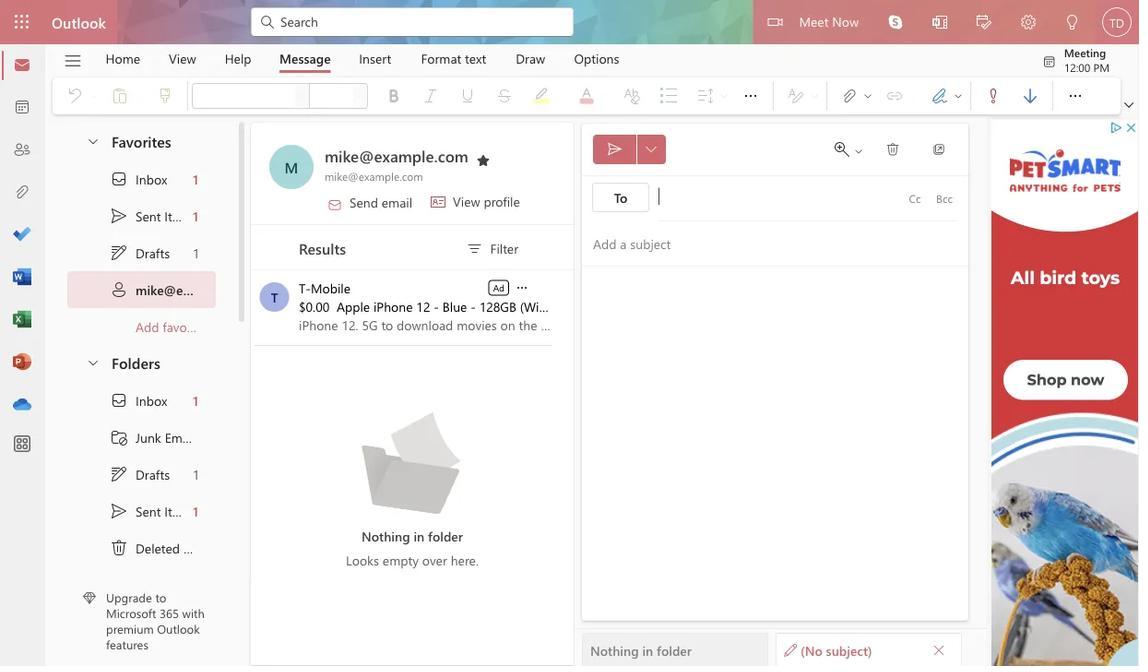 Task type: locate. For each thing, give the bounding box(es) containing it.
 right  
[[886, 142, 900, 157]]

0 vertical spatial  inbox
[[110, 170, 167, 188]]

 for  popup button
[[646, 144, 657, 155]]

 tree item for 
[[67, 456, 216, 493]]

2 drafts from the top
[[136, 466, 170, 483]]

 button down 12:00
[[1057, 77, 1094, 114]]

 inbox inside favorites tree
[[110, 170, 167, 188]]

tab list inside 'mike@example.com' application
[[91, 44, 634, 73]]

0 vertical spatial nothing
[[362, 528, 410, 545]]

mike@example.com inside  mike@example.com
[[136, 281, 254, 298]]

0 vertical spatial in
[[414, 528, 425, 545]]

2  drafts from the top
[[110, 465, 170, 483]]

outlook inside banner
[[52, 12, 106, 32]]

 up  at the bottom
[[110, 539, 128, 557]]

2 vertical spatial items
[[183, 539, 215, 556]]


[[977, 15, 992, 30]]

 button down insert button
[[353, 83, 368, 109]]

mike@example.com up  send email at top left
[[325, 169, 423, 184]]

0 vertical spatial sent
[[136, 207, 161, 224]]

1 vertical spatial sent
[[136, 503, 161, 520]]

 left the favorites
[[86, 133, 101, 148]]

tab list containing home
[[91, 44, 634, 73]]

0 horizontal spatial nothing
[[362, 528, 410, 545]]

drafts up  tree item
[[136, 244, 170, 261]]

 right 
[[953, 90, 964, 101]]

1 vertical spatial 
[[646, 144, 657, 155]]

junk
[[136, 429, 161, 446]]

word image
[[13, 268, 31, 287]]

0 vertical spatial  tree item
[[67, 234, 216, 271]]

empty
[[383, 552, 419, 569]]

 button left folders
[[77, 345, 108, 379]]

inbox down favorites tree item
[[136, 170, 167, 187]]


[[476, 153, 491, 167]]

 tree item
[[67, 161, 216, 197], [67, 382, 216, 419]]

0 horizontal spatial outlook
[[52, 12, 106, 32]]

1  tree item from the top
[[67, 234, 216, 271]]

 for 
[[886, 142, 900, 157]]

0 horizontal spatial -
[[434, 297, 439, 315]]

1 vertical spatial  inbox
[[110, 391, 167, 410]]

 drafts down  tree item
[[110, 465, 170, 483]]

1 inbox from the top
[[136, 170, 167, 187]]

 view profile
[[431, 193, 520, 210]]

3 1 from the top
[[193, 244, 198, 261]]

 sent items 1 up  tree item
[[110, 207, 198, 225]]

add favorite tree item
[[67, 308, 216, 345]]

 down favorites tree item
[[110, 170, 128, 188]]

 up  on the left bottom of page
[[110, 391, 128, 410]]

 right the 
[[853, 146, 864, 157]]

0 vertical spatial 
[[110, 207, 128, 225]]

 button left the favorites
[[77, 124, 108, 158]]

 meeting 12:00 pm
[[1042, 45, 1110, 74]]

0 horizontal spatial 
[[110, 539, 128, 557]]

tab list
[[91, 44, 634, 73]]

items
[[164, 207, 196, 224], [164, 503, 196, 520], [183, 539, 215, 556]]

in for nothing in folder looks empty over here.
[[414, 528, 425, 545]]

 button
[[918, 0, 962, 47]]

 up 
[[110, 244, 128, 262]]

1
[[193, 170, 198, 187], [193, 207, 198, 224], [193, 244, 198, 261], [193, 392, 198, 409], [193, 466, 198, 483], [193, 503, 198, 520]]

2  from the top
[[110, 391, 128, 410]]

1  sent items 1 from the top
[[110, 207, 198, 225]]

1 for  tree item for 
[[193, 466, 198, 483]]

1  drafts from the top
[[110, 244, 170, 262]]

sent
[[136, 207, 161, 224], [136, 503, 161, 520]]

insert
[[359, 50, 391, 67]]

 inside tree item
[[110, 539, 128, 557]]

0 vertical spatial 
[[110, 170, 128, 188]]

sent inside favorites tree
[[136, 207, 161, 224]]

To text field
[[659, 188, 900, 209]]


[[110, 280, 128, 299]]

cc
[[909, 191, 921, 206]]

sent up  tree item
[[136, 503, 161, 520]]

365
[[160, 605, 179, 621]]

(no
[[801, 641, 823, 658]]

12:00
[[1064, 59, 1091, 74]]

0 horizontal spatial  button
[[514, 278, 530, 296]]

2 horizontal spatial 
[[1066, 87, 1085, 105]]

 up 
[[110, 207, 128, 225]]

0 horizontal spatial in
[[414, 528, 425, 545]]

0 vertical spatial folder
[[428, 528, 463, 545]]

2  sent items 1 from the top
[[110, 502, 198, 520]]

nothing inside nothing in folder looks empty over here.
[[362, 528, 410, 545]]

 for  dropdown button on the top of the page
[[1125, 101, 1134, 110]]

 button
[[732, 77, 769, 114], [1057, 77, 1094, 114], [514, 278, 530, 296]]

 button up "(with"
[[514, 278, 530, 296]]

 drafts inside favorites tree
[[110, 244, 170, 262]]

4 1 from the top
[[193, 392, 198, 409]]

 inside basic text group
[[742, 87, 760, 105]]

1 vertical spatial  tree item
[[67, 456, 216, 493]]

1 vertical spatial mike@example.com
[[325, 169, 423, 184]]

1  from the top
[[110, 207, 128, 225]]

0 vertical spatial inbox
[[136, 170, 167, 187]]

mike@example.com up email
[[325, 145, 469, 166]]

in inside nothing in folder button
[[642, 641, 653, 658]]


[[840, 87, 859, 105]]

1 horizontal spatial 
[[1125, 101, 1134, 110]]


[[110, 244, 128, 262], [110, 465, 128, 483]]

sent inside tree
[[136, 503, 161, 520]]

 button
[[1051, 0, 1095, 47]]

0 vertical spatial drafts
[[136, 244, 170, 261]]

tree
[[67, 382, 216, 666]]

 button
[[921, 135, 958, 164]]

outlook up  button
[[52, 12, 106, 32]]

sent down favorites tree item
[[136, 207, 161, 224]]

2  from the top
[[110, 502, 128, 520]]

- right blue
[[471, 297, 476, 315]]

upgrade
[[106, 589, 152, 606]]

1 vertical spatial outlook
[[157, 621, 200, 637]]

1 horizontal spatial outlook
[[157, 621, 200, 637]]

 button
[[962, 0, 1006, 47]]

reading pane main content
[[575, 115, 987, 666]]

1  from the top
[[110, 244, 128, 262]]

in inside nothing in folder looks empty over here.
[[414, 528, 425, 545]]

 tree item up junk
[[67, 382, 216, 419]]

 tree item
[[67, 419, 216, 456]]

in
[[414, 528, 425, 545], [642, 641, 653, 658]]

1 vertical spatial 
[[110, 391, 128, 410]]

2  inbox from the top
[[110, 391, 167, 410]]

1 for 's  tree item
[[193, 170, 198, 187]]


[[1125, 101, 1134, 110], [646, 144, 657, 155]]

Search field
[[279, 12, 563, 31]]

 inbox
[[110, 170, 167, 188], [110, 391, 167, 410]]

 button
[[637, 135, 666, 164]]

0 vertical spatial 
[[1125, 101, 1134, 110]]

1 horizontal spatial  button
[[732, 77, 769, 114]]

1 vertical spatial in
[[642, 641, 653, 658]]

powerpoint image
[[13, 353, 31, 372]]

 button
[[469, 147, 498, 171]]

mike@example.com image
[[269, 145, 314, 189]]

favorites
[[112, 131, 171, 151]]

folder inside nothing in folder looks empty over here.
[[428, 528, 463, 545]]

12
[[416, 297, 430, 315]]

view left "help"
[[169, 50, 196, 67]]

options button
[[560, 44, 633, 73]]

1 horizontal spatial 
[[886, 142, 900, 157]]

 tree item
[[67, 197, 216, 234], [67, 493, 216, 530]]

drafts inside favorites tree
[[136, 244, 170, 261]]

outlook banner
[[0, 0, 1139, 47]]

0 horizontal spatial view
[[169, 50, 196, 67]]

here.
[[451, 552, 479, 569]]

1 horizontal spatial view
[[453, 193, 480, 210]]

 mike@example.com
[[110, 280, 254, 299]]

 inside favorites tree
[[110, 207, 128, 225]]

premium features image
[[83, 592, 96, 605]]

outlook
[[52, 12, 106, 32], [157, 621, 200, 637]]

1  inbox from the top
[[110, 170, 167, 188]]

6 1 from the top
[[193, 503, 198, 520]]

1  from the top
[[110, 170, 128, 188]]

items right deleted
[[183, 539, 215, 556]]

outlook down 'to' at the left of page
[[157, 621, 200, 637]]

0 vertical spatial  tree item
[[67, 197, 216, 234]]

meeting
[[1064, 45, 1106, 59]]

 sent items 1 up deleted
[[110, 502, 198, 520]]

2  tree item from the top
[[67, 456, 216, 493]]

0 horizontal spatial folder
[[428, 528, 463, 545]]

 inside  
[[953, 90, 964, 101]]

format text
[[421, 50, 486, 67]]


[[110, 170, 128, 188], [110, 391, 128, 410]]

drafts down  junk email on the left bottom of the page
[[136, 466, 170, 483]]

 junk email
[[110, 428, 195, 446]]

mike@example.com up favorite
[[136, 281, 254, 298]]

 left folders
[[86, 355, 101, 369]]

0 horizontal spatial 
[[515, 280, 530, 295]]

0 vertical spatial 
[[110, 244, 128, 262]]

view right 
[[453, 193, 480, 210]]

 inside favorites tree
[[110, 170, 128, 188]]

1 vertical spatial nothing
[[590, 641, 639, 658]]

1 vertical spatial  tree item
[[67, 493, 216, 530]]

1 horizontal spatial in
[[642, 641, 653, 658]]


[[835, 142, 850, 157]]

apple
[[337, 297, 370, 315]]

1 horizontal spatial nothing
[[590, 641, 639, 658]]

 down  on the left bottom of page
[[110, 465, 128, 483]]

0 vertical spatial  drafts
[[110, 244, 170, 262]]

 for  deleted items
[[110, 539, 128, 557]]

 sent items 1
[[110, 207, 198, 225], [110, 502, 198, 520]]

1 1 from the top
[[193, 170, 198, 187]]

add favorite
[[136, 318, 206, 335]]

 archive
[[110, 576, 178, 594]]

 drafts
[[110, 244, 170, 262], [110, 465, 170, 483]]

1 vertical spatial  tree item
[[67, 382, 216, 419]]

 inside folders tree item
[[86, 355, 101, 369]]

 inside favorites tree
[[110, 244, 128, 262]]

folder for nothing in folder
[[657, 641, 692, 658]]

 tree item down favorites tree item
[[67, 197, 216, 234]]

0 vertical spatial 
[[886, 142, 900, 157]]

items up  deleted items
[[164, 503, 196, 520]]

 right ''
[[863, 90, 874, 101]]

 tree item
[[67, 530, 216, 566]]

to button
[[592, 183, 649, 212]]

1 vertical spatial  drafts
[[110, 465, 170, 483]]

 inside dropdown button
[[1125, 101, 1134, 110]]

 button
[[295, 83, 310, 109], [353, 83, 368, 109], [77, 124, 108, 158], [77, 345, 108, 379]]

 button down ''
[[732, 77, 769, 114]]


[[932, 142, 946, 157]]

 down insert button
[[355, 90, 366, 101]]

nothing in folder button
[[582, 633, 768, 666]]

nothing inside button
[[590, 641, 639, 658]]

view inside "button"
[[169, 50, 196, 67]]

1 for  tree item for 
[[193, 244, 198, 261]]

nothing for nothing in folder looks empty over here.
[[362, 528, 410, 545]]

items up  mike@example.com
[[164, 207, 196, 224]]

0 vertical spatial outlook
[[52, 12, 106, 32]]


[[886, 142, 900, 157], [110, 539, 128, 557]]

inbox inside favorites tree
[[136, 170, 167, 187]]

0 vertical spatial  sent items 1
[[110, 207, 198, 225]]

 tree item for 
[[67, 161, 216, 197]]

1 sent from the top
[[136, 207, 161, 224]]


[[608, 142, 623, 157]]

outlook link
[[52, 0, 106, 44]]

view
[[169, 50, 196, 67], [453, 193, 480, 210]]

favorites tree item
[[67, 124, 216, 161]]

5 1 from the top
[[193, 466, 198, 483]]

t mobile image
[[260, 282, 289, 312]]

 tree item down the favorites
[[67, 161, 216, 197]]

0 horizontal spatial 
[[646, 144, 657, 155]]

1 drafts from the top
[[136, 244, 170, 261]]

in for nothing in folder
[[642, 641, 653, 658]]

1 vertical spatial 
[[110, 502, 128, 520]]

 tree item up deleted
[[67, 493, 216, 530]]

2  from the top
[[110, 465, 128, 483]]

 inbox down favorites tree item
[[110, 170, 167, 188]]


[[431, 195, 446, 209]]

- right '12'
[[434, 297, 439, 315]]

1  tree item from the top
[[67, 161, 216, 197]]

folders tree item
[[67, 345, 216, 382]]

2 vertical spatial mike@example.com
[[136, 281, 254, 298]]

 tree item
[[67, 234, 216, 271], [67, 456, 216, 493]]

 inbox for 
[[110, 170, 167, 188]]

bcc button
[[930, 184, 959, 213]]

1 vertical spatial inbox
[[136, 392, 167, 409]]

1 vertical spatial 
[[110, 465, 128, 483]]

 up  tree item
[[110, 502, 128, 520]]

 tree item up 
[[67, 234, 216, 271]]

draw button
[[502, 44, 559, 73]]

1 vertical spatial view
[[453, 193, 480, 210]]

0 vertical spatial mike@example.com
[[325, 145, 469, 166]]

folders
[[112, 352, 160, 372]]

iphone
[[374, 297, 413, 315]]

1 vertical spatial folder
[[657, 641, 692, 658]]

 tree item down junk
[[67, 456, 216, 493]]

 button
[[1012, 81, 1049, 111]]

1 horizontal spatial -
[[471, 297, 476, 315]]

1 vertical spatial 
[[110, 539, 128, 557]]

inbox
[[136, 170, 167, 187], [136, 392, 167, 409]]

1 horizontal spatial 
[[742, 87, 760, 105]]

0 vertical spatial  tree item
[[67, 161, 216, 197]]

2 sent from the top
[[136, 503, 161, 520]]

2 inbox from the top
[[136, 392, 167, 409]]

1 vertical spatial drafts
[[136, 466, 170, 483]]

 tree item for 
[[67, 234, 216, 271]]

nothing for nothing in folder
[[590, 641, 639, 658]]

message button
[[266, 44, 345, 73]]

 inside button
[[886, 142, 900, 157]]

folder for nothing in folder looks empty over here.
[[428, 528, 463, 545]]

favorites tree
[[67, 116, 254, 345]]

1 horizontal spatial folder
[[657, 641, 692, 658]]

drafts
[[136, 244, 170, 261], [136, 466, 170, 483]]

 inside popup button
[[646, 144, 657, 155]]

 inside message list section
[[515, 280, 530, 295]]

 drafts for 
[[110, 465, 170, 483]]

2  tree item from the top
[[67, 382, 216, 419]]

 for middle  popup button
[[742, 87, 760, 105]]

0 vertical spatial view
[[169, 50, 196, 67]]


[[742, 87, 760, 105], [1066, 87, 1085, 105], [515, 280, 530, 295]]

0 vertical spatial items
[[164, 207, 196, 224]]

inbox up  junk email on the left bottom of the page
[[136, 392, 167, 409]]

folder inside button
[[657, 641, 692, 658]]

 drafts up 
[[110, 244, 170, 262]]

1 vertical spatial  sent items 1
[[110, 502, 198, 520]]

nothing in folder
[[590, 641, 692, 658]]

onedrive image
[[13, 396, 31, 414]]

 inside  
[[853, 146, 864, 157]]

inbox for 
[[136, 170, 167, 187]]


[[984, 87, 1003, 105]]

 inbox down folders tree item
[[110, 391, 167, 410]]



Task type: vqa. For each thing, say whether or not it's contained in the screenshot.


Task type: describe. For each thing, give the bounding box(es) containing it.
 inside  
[[863, 90, 874, 101]]

with
[[182, 605, 205, 621]]

 for 
[[110, 244, 128, 262]]

mike@example.com application
[[0, 0, 1139, 666]]

message
[[280, 50, 331, 67]]

t-mobile
[[299, 279, 351, 296]]

deleted
[[136, 539, 180, 556]]

 button
[[593, 135, 637, 164]]

 inside favorites tree item
[[86, 133, 101, 148]]

 for 
[[110, 391, 128, 410]]

email
[[165, 429, 195, 446]]

 
[[840, 87, 874, 105]]

Font text field
[[193, 85, 294, 107]]

format
[[421, 50, 461, 67]]

 button
[[875, 135, 911, 164]]

filter
[[490, 239, 518, 256]]

t-
[[299, 279, 311, 296]]

tree containing 
[[67, 382, 216, 666]]

email
[[382, 193, 412, 210]]

view inside message list section
[[453, 193, 480, 210]]

options
[[574, 50, 619, 67]]


[[933, 15, 947, 30]]

$0.00
[[299, 297, 330, 315]]

mike@example.com  mike@example.com
[[325, 145, 491, 184]]

 
[[931, 87, 964, 105]]

 button
[[975, 81, 1012, 111]]

features
[[106, 636, 148, 652]]

 drafts for 
[[110, 244, 170, 262]]

now
[[832, 12, 859, 30]]

home button
[[92, 44, 154, 73]]

clipboard group
[[56, 77, 184, 114]]

people image
[[13, 141, 31, 160]]

t
[[271, 288, 278, 305]]

 send email
[[327, 193, 412, 212]]

 for 
[[110, 465, 128, 483]]

help
[[225, 50, 251, 67]]

2 horizontal spatial  button
[[1057, 77, 1094, 114]]

 down message button
[[297, 90, 308, 101]]

 sent items 1 inside favorites tree
[[110, 207, 198, 225]]

 tree item
[[67, 566, 216, 603]]

1 for  tree item associated with 
[[193, 392, 198, 409]]

payments)
[[623, 297, 681, 315]]

1  tree item from the top
[[67, 197, 216, 234]]

nothing in folder looks empty over here.
[[346, 528, 479, 569]]

monthly
[[572, 297, 619, 315]]

cc button
[[900, 184, 930, 213]]

 (no subject)
[[784, 641, 872, 658]]

 button inside folders tree item
[[77, 345, 108, 379]]

ad
[[493, 281, 505, 294]]

2 1 from the top
[[193, 207, 198, 224]]

upgrade to microsoft 365 with premium outlook features
[[106, 589, 205, 652]]

 button
[[1006, 0, 1051, 47]]

 button
[[54, 45, 91, 77]]

pm
[[1094, 59, 1110, 74]]

inbox for 
[[136, 392, 167, 409]]

 button
[[926, 637, 952, 663]]

Add a subject text field
[[582, 229, 941, 258]]

 inbox for 
[[110, 391, 167, 410]]

text
[[465, 50, 486, 67]]

more apps image
[[13, 435, 31, 454]]

favorite
[[163, 318, 206, 335]]

drafts for 
[[136, 466, 170, 483]]

$0.00 apple iphone 12 - blue - 128gb (with 24 monthly payments)
[[299, 297, 681, 315]]

 for  popup button to the left
[[515, 280, 530, 295]]

m
[[285, 157, 298, 177]]


[[1021, 87, 1040, 105]]

include group
[[831, 77, 967, 114]]

excel image
[[13, 311, 31, 329]]


[[1042, 54, 1057, 69]]

insert button
[[345, 44, 405, 73]]

to do image
[[13, 226, 31, 244]]

items inside  deleted items
[[183, 539, 215, 556]]

over
[[422, 552, 447, 569]]


[[768, 15, 783, 30]]

 tree item for 
[[67, 382, 216, 419]]

 tree item
[[67, 271, 254, 308]]

 filter
[[465, 239, 518, 258]]

 button down message button
[[295, 83, 310, 109]]

m button
[[269, 145, 314, 189]]


[[933, 643, 946, 656]]

files image
[[13, 184, 31, 202]]

 search field
[[251, 0, 574, 42]]

message list section
[[251, 123, 681, 665]]

meet
[[799, 12, 829, 30]]

subject)
[[826, 641, 872, 658]]

meet now
[[799, 12, 859, 30]]

looks
[[346, 552, 379, 569]]

microsoft
[[106, 605, 156, 621]]

draw
[[516, 50, 545, 67]]

calendar image
[[13, 99, 31, 117]]


[[888, 15, 903, 30]]

 button
[[1121, 96, 1137, 114]]

outlook inside upgrade to microsoft 365 with premium outlook features
[[157, 621, 200, 637]]

blue
[[443, 297, 467, 315]]


[[327, 197, 342, 212]]

128gb
[[479, 297, 517, 315]]

add
[[136, 318, 159, 335]]

premium
[[106, 621, 154, 637]]

basic text group
[[192, 77, 769, 114]]


[[784, 643, 797, 656]]

 button inside favorites tree item
[[77, 124, 108, 158]]

1 vertical spatial items
[[164, 503, 196, 520]]

format text button
[[407, 44, 500, 73]]

mail image
[[13, 56, 31, 75]]

 
[[835, 142, 864, 157]]

bcc
[[936, 191, 953, 206]]

to
[[614, 189, 628, 206]]


[[110, 576, 128, 594]]

 for the rightmost  popup button
[[1066, 87, 1085, 105]]

left-rail-appbar navigation
[[4, 44, 41, 426]]

drafts for 
[[136, 244, 170, 261]]

24
[[554, 297, 568, 315]]

profile
[[484, 193, 520, 210]]

to
[[155, 589, 166, 606]]

results
[[299, 238, 346, 258]]


[[1065, 15, 1080, 30]]

tags group
[[975, 77, 1049, 111]]

2  tree item from the top
[[67, 493, 216, 530]]

 for 
[[110, 170, 128, 188]]

1 - from the left
[[434, 297, 439, 315]]

mobile
[[311, 279, 351, 296]]

2 - from the left
[[471, 297, 476, 315]]

items inside favorites tree
[[164, 207, 196, 224]]

 button
[[874, 0, 918, 44]]

(with
[[520, 297, 551, 315]]

td image
[[1102, 7, 1132, 37]]


[[1021, 15, 1036, 30]]



